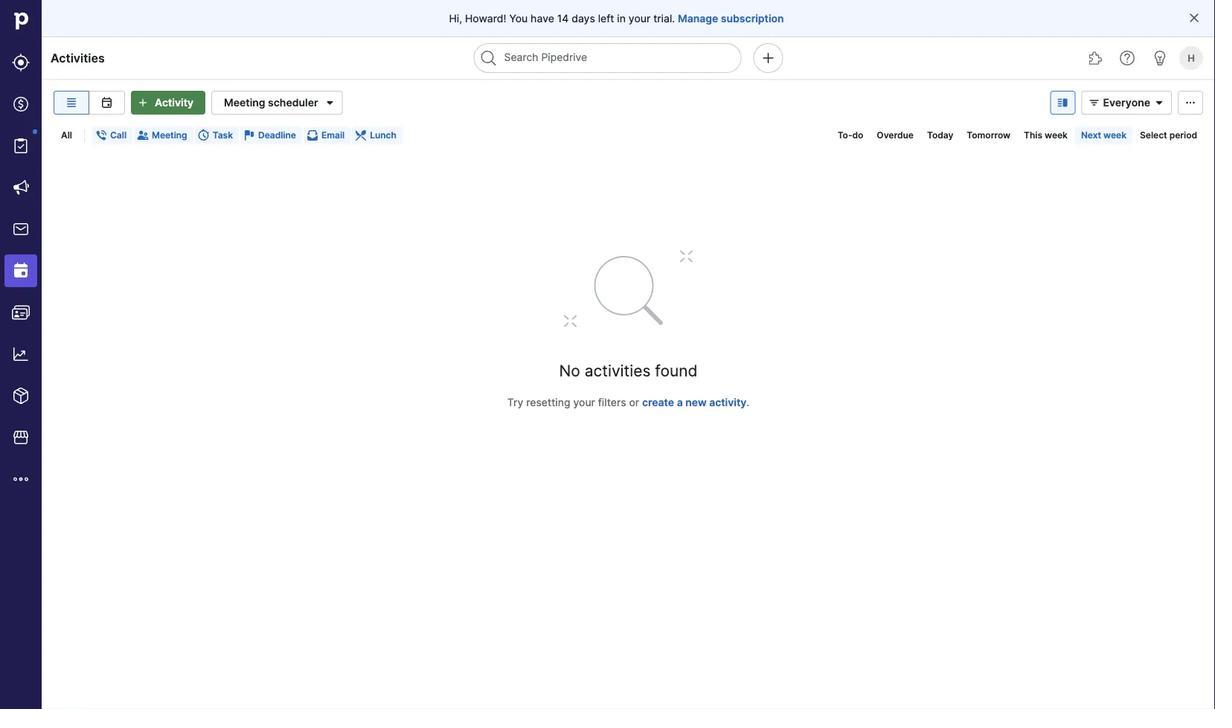 Task type: vqa. For each thing, say whether or not it's contained in the screenshot.
the top the deals
no



Task type: locate. For each thing, give the bounding box(es) containing it.
week right next
[[1104, 130, 1127, 141]]

menu item
[[0, 250, 42, 292]]

color primary image inside the task button
[[198, 130, 210, 141]]

color primary image inside email button
[[307, 130, 319, 141]]

to-
[[838, 130, 853, 141]]

list image
[[63, 97, 80, 109]]

manage subscription link
[[678, 11, 784, 26]]

color primary image
[[321, 94, 339, 112], [1086, 97, 1104, 109], [1151, 97, 1169, 109], [95, 130, 107, 141], [137, 130, 149, 141], [198, 130, 210, 141], [243, 130, 255, 141], [307, 130, 319, 141], [355, 130, 367, 141]]

select period
[[1141, 130, 1198, 141]]

menu
[[0, 0, 42, 710]]

color primary image right "task"
[[243, 130, 255, 141]]

email button
[[304, 127, 351, 144]]

color primary image for meeting
[[137, 130, 149, 141]]

color primary image for task
[[198, 130, 210, 141]]

color primary image left call
[[95, 130, 107, 141]]

color primary image inside meeting 'button'
[[137, 130, 149, 141]]

no activities found
[[560, 361, 698, 380]]

days
[[572, 12, 596, 25]]

1 horizontal spatial your
[[629, 12, 651, 25]]

color primary image for lunch
[[355, 130, 367, 141]]

activities image
[[12, 262, 30, 280]]

color primary image for call
[[95, 130, 107, 141]]

left
[[598, 12, 615, 25]]

color primary image right open details in full view image
[[1086, 97, 1104, 109]]

insights image
[[12, 345, 30, 363]]

activities
[[51, 51, 105, 65]]

deadline
[[258, 130, 296, 141]]

quick add image
[[760, 49, 778, 67]]

create
[[643, 396, 675, 409]]

0 horizontal spatial week
[[1045, 130, 1068, 141]]

meeting inside 'button'
[[152, 130, 187, 141]]

week right this
[[1045, 130, 1068, 141]]

meeting down 'activity' "button"
[[152, 130, 187, 141]]

color primary image left email
[[307, 130, 319, 141]]

next
[[1082, 130, 1102, 141]]

more image
[[12, 471, 30, 488]]

2 week from the left
[[1104, 130, 1127, 141]]

deadline button
[[240, 127, 302, 144]]

1 horizontal spatial week
[[1104, 130, 1127, 141]]

color primary image right call
[[137, 130, 149, 141]]

to-do button
[[832, 127, 870, 144]]

marketplace image
[[12, 429, 30, 447]]

1 vertical spatial meeting
[[152, 130, 187, 141]]

color primary image left "task"
[[198, 130, 210, 141]]

new
[[686, 396, 707, 409]]

hi,
[[449, 12, 462, 25]]

have
[[531, 12, 555, 25]]

scheduler
[[268, 96, 318, 109]]

color primary image inside the lunch button
[[355, 130, 367, 141]]

meeting
[[224, 96, 266, 109], [152, 130, 187, 141]]

activity
[[710, 396, 747, 409]]

Search Pipedrive field
[[474, 43, 742, 73]]

meeting for meeting
[[152, 130, 187, 141]]

or
[[629, 396, 640, 409]]

1 horizontal spatial meeting
[[224, 96, 266, 109]]

next week
[[1082, 130, 1127, 141]]

found
[[655, 361, 698, 380]]

color primary image for email
[[307, 130, 319, 141]]

0 vertical spatial meeting
[[224, 96, 266, 109]]

task button
[[195, 127, 239, 144]]

h button
[[1177, 43, 1207, 73]]

meeting inside button
[[224, 96, 266, 109]]

color primary image inside deadline button
[[243, 130, 255, 141]]

calendar image
[[98, 97, 116, 109]]

select
[[1141, 130, 1168, 141]]

color primary inverted image
[[134, 97, 152, 109]]

week inside button
[[1045, 130, 1068, 141]]

color primary image up email
[[321, 94, 339, 112]]

1 week from the left
[[1045, 130, 1068, 141]]

1 vertical spatial your
[[574, 396, 596, 409]]

color primary image inside meeting scheduler button
[[321, 94, 339, 112]]

tomorrow button
[[961, 127, 1017, 144]]

color primary image for deadline
[[243, 130, 255, 141]]

manage
[[678, 12, 719, 25]]

create a new activity link
[[643, 396, 747, 409]]

color primary image left lunch
[[355, 130, 367, 141]]

color primary image inside the call button
[[95, 130, 107, 141]]

week for next week
[[1104, 130, 1127, 141]]

call
[[110, 130, 127, 141]]

this
[[1025, 130, 1043, 141]]

week
[[1045, 130, 1068, 141], [1104, 130, 1127, 141]]

0 horizontal spatial meeting
[[152, 130, 187, 141]]

open details in full view image
[[1055, 97, 1073, 109]]

your
[[629, 12, 651, 25], [574, 396, 596, 409]]

week inside button
[[1104, 130, 1127, 141]]

.
[[747, 396, 750, 409]]

meeting up "task"
[[224, 96, 266, 109]]

week for this week
[[1045, 130, 1068, 141]]

color primary image left more actions icon
[[1151, 97, 1169, 109]]

your right the in
[[629, 12, 651, 25]]

your left "filters"
[[574, 396, 596, 409]]



Task type: describe. For each thing, give the bounding box(es) containing it.
howard!
[[465, 12, 507, 25]]

no
[[560, 361, 581, 380]]

task
[[213, 130, 233, 141]]

trial.
[[654, 12, 675, 25]]

call button
[[92, 127, 133, 144]]

select period button
[[1135, 127, 1204, 144]]

this week button
[[1019, 127, 1074, 144]]

empty state image
[[539, 246, 718, 335]]

products image
[[12, 387, 30, 405]]

try
[[508, 396, 524, 409]]

do
[[853, 130, 864, 141]]

everyone button
[[1082, 91, 1173, 115]]

0 horizontal spatial your
[[574, 396, 596, 409]]

filters
[[598, 396, 627, 409]]

period
[[1170, 130, 1198, 141]]

lunch
[[370, 130, 397, 141]]

resetting
[[527, 396, 571, 409]]

leads image
[[12, 54, 30, 71]]

hi, howard! you have 14 days left in your  trial. manage subscription
[[449, 12, 784, 25]]

deals image
[[12, 95, 30, 113]]

contacts image
[[12, 304, 30, 322]]

email
[[322, 130, 345, 141]]

activity button
[[131, 91, 206, 115]]

try resetting your filters or create a new activity .
[[508, 396, 750, 409]]

meeting scheduler
[[224, 96, 318, 109]]

you
[[510, 12, 528, 25]]

home image
[[10, 10, 32, 32]]

tomorrow
[[967, 130, 1011, 141]]

meeting scheduler button
[[212, 91, 343, 115]]

next week button
[[1076, 127, 1133, 144]]

color undefined image
[[12, 137, 30, 155]]

color primary image for everyone
[[1086, 97, 1104, 109]]

today
[[928, 130, 954, 141]]

overdue
[[877, 130, 914, 141]]

meeting button
[[134, 127, 193, 144]]

everyone
[[1104, 96, 1151, 109]]

meeting for meeting scheduler
[[224, 96, 266, 109]]

14
[[557, 12, 569, 25]]

0 vertical spatial your
[[629, 12, 651, 25]]

activity
[[155, 96, 194, 109]]

today button
[[922, 127, 960, 144]]

more actions image
[[1182, 97, 1200, 109]]

sales assistant image
[[1152, 49, 1170, 67]]

in
[[617, 12, 626, 25]]

subscription
[[721, 12, 784, 25]]

h
[[1188, 52, 1196, 64]]

all button
[[55, 127, 78, 144]]

quick help image
[[1119, 49, 1137, 67]]

to-do
[[838, 130, 864, 141]]

sales inbox image
[[12, 220, 30, 238]]

color primary image
[[1189, 12, 1201, 24]]

this week
[[1025, 130, 1068, 141]]

lunch button
[[352, 127, 403, 144]]

all
[[61, 130, 72, 141]]

a
[[677, 396, 683, 409]]

overdue button
[[871, 127, 920, 144]]

activities
[[585, 361, 651, 380]]

campaigns image
[[12, 179, 30, 197]]



